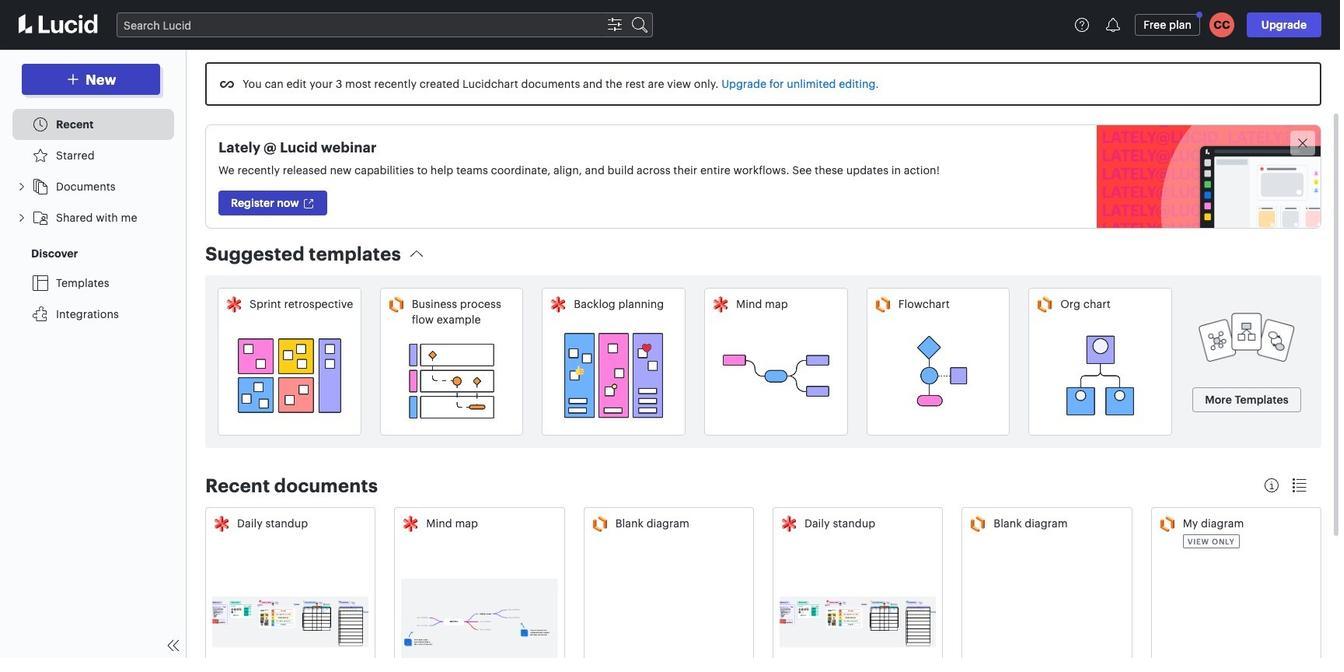 Task type: locate. For each thing, give the bounding box(es) containing it.
tree
[[12, 109, 174, 330]]

grid
[[205, 507, 1322, 658]]

tree item
[[12, 109, 174, 140]]

backlog planning template preview image
[[549, 323, 679, 429]]

org chart template preview image
[[1036, 323, 1166, 429]]

mind map template preview image
[[712, 323, 841, 429]]

flowchart template preview image
[[874, 323, 1004, 429]]

sprint retrospective template preview image
[[225, 323, 354, 429]]



Task type: vqa. For each thing, say whether or not it's contained in the screenshot.
Lucidchart Element
no



Task type: describe. For each thing, give the bounding box(es) containing it.
business process flow example template preview image
[[387, 334, 517, 429]]

Search Lucid text field
[[117, 13, 602, 37]]



